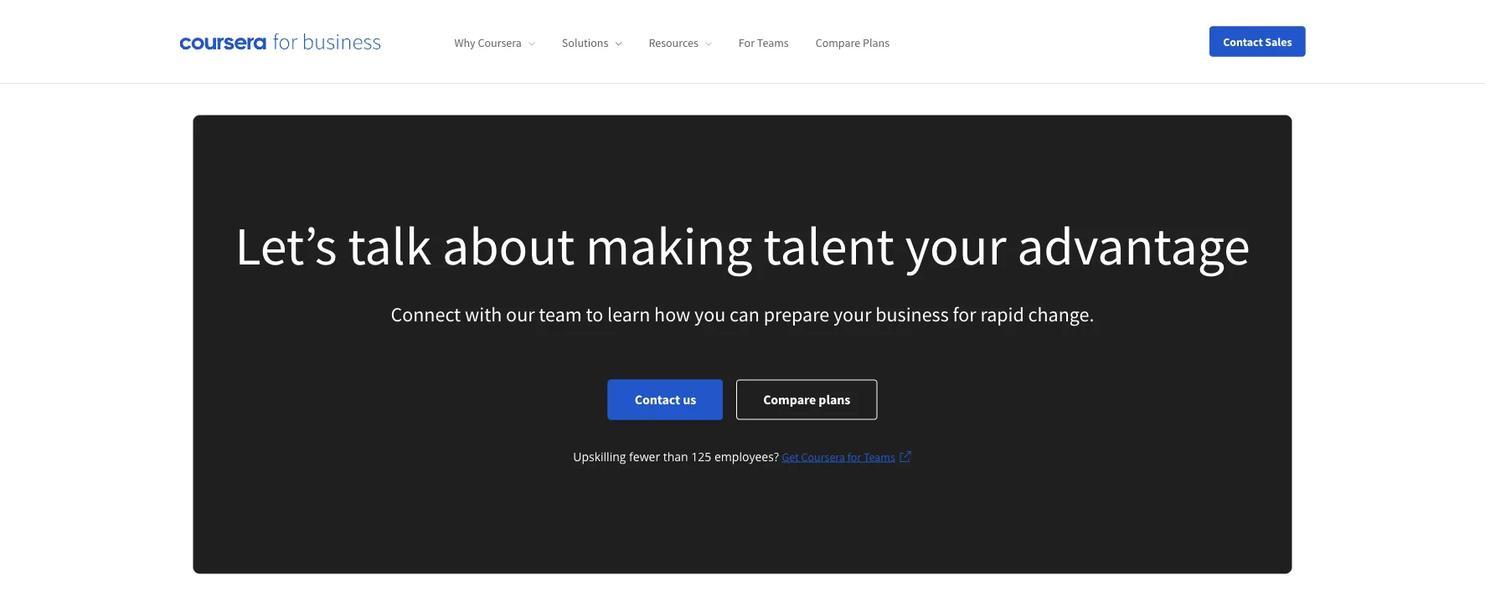 Task type: locate. For each thing, give the bounding box(es) containing it.
coursera right get
[[801, 450, 845, 465]]

for teams
[[739, 35, 789, 50]]

contact left "us"
[[635, 392, 680, 409]]

0 vertical spatial contact
[[1223, 34, 1263, 49]]

1 horizontal spatial coursera
[[801, 450, 845, 465]]

than
[[663, 449, 688, 465]]

coursera for why
[[478, 35, 522, 50]]

0 horizontal spatial for
[[848, 450, 861, 465]]

upskilling
[[573, 449, 626, 465]]

plans
[[863, 35, 890, 50]]

your up business
[[905, 212, 1007, 280]]

1 horizontal spatial contact
[[1223, 34, 1263, 49]]

1 vertical spatial compare
[[763, 392, 816, 409]]

for inside get coursera for teams link
[[848, 450, 861, 465]]

1 vertical spatial for
[[848, 450, 861, 465]]

fewer
[[629, 449, 660, 465]]

contact
[[1223, 34, 1263, 49], [635, 392, 680, 409]]

0 vertical spatial coursera
[[478, 35, 522, 50]]

teams
[[757, 35, 789, 50], [864, 450, 895, 465]]

business
[[876, 302, 949, 327]]

resources
[[649, 35, 699, 50]]

compare for compare plans
[[816, 35, 861, 50]]

change.
[[1029, 302, 1095, 327]]

compare left "plans"
[[763, 392, 816, 409]]

contact for contact us
[[635, 392, 680, 409]]

get coursera for teams link
[[782, 447, 912, 467]]

0 vertical spatial compare
[[816, 35, 861, 50]]

1 horizontal spatial your
[[905, 212, 1007, 280]]

compare left plans
[[816, 35, 861, 50]]

for left rapid
[[953, 302, 977, 327]]

let's
[[235, 212, 337, 280]]

with
[[465, 302, 502, 327]]

1 vertical spatial coursera
[[801, 450, 845, 465]]

for down "plans"
[[848, 450, 861, 465]]

prepare
[[764, 302, 830, 327]]

0 horizontal spatial coursera
[[478, 35, 522, 50]]

0 horizontal spatial teams
[[757, 35, 789, 50]]

talk
[[348, 212, 432, 280]]

team
[[539, 302, 582, 327]]

why
[[455, 35, 476, 50]]

for teams link
[[739, 35, 789, 50]]

1 vertical spatial teams
[[864, 450, 895, 465]]

for
[[953, 302, 977, 327], [848, 450, 861, 465]]

coursera right why
[[478, 35, 522, 50]]

0 horizontal spatial contact
[[635, 392, 680, 409]]

1 vertical spatial your
[[834, 302, 872, 327]]

your right the prepare
[[834, 302, 872, 327]]

0 vertical spatial for
[[953, 302, 977, 327]]

compare plans
[[816, 35, 890, 50]]

1 horizontal spatial teams
[[864, 450, 895, 465]]

for
[[739, 35, 755, 50]]

contact inside button
[[1223, 34, 1263, 49]]

to
[[586, 302, 603, 327]]

your
[[905, 212, 1007, 280], [834, 302, 872, 327]]

contact sales button
[[1210, 26, 1306, 57]]

contact us
[[635, 392, 696, 409]]

1 vertical spatial contact
[[635, 392, 680, 409]]

contact left sales
[[1223, 34, 1263, 49]]

how
[[654, 302, 691, 327]]

compare for compare plans
[[763, 392, 816, 409]]

solutions
[[562, 35, 609, 50]]

you
[[695, 302, 726, 327]]

coursera for get
[[801, 450, 845, 465]]

compare
[[816, 35, 861, 50], [763, 392, 816, 409]]

coursera
[[478, 35, 522, 50], [801, 450, 845, 465]]

us
[[683, 392, 696, 409]]



Task type: vqa. For each thing, say whether or not it's contained in the screenshot.
Executive MSc & MSc in Innovation and Entrepreneurship
no



Task type: describe. For each thing, give the bounding box(es) containing it.
compare plans link
[[816, 35, 890, 50]]

0 vertical spatial your
[[905, 212, 1007, 280]]

learn
[[607, 302, 650, 327]]

contact us link
[[608, 380, 723, 420]]

employees?
[[715, 449, 779, 465]]

talent
[[763, 212, 895, 280]]

let's talk about making talent your advantage
[[235, 212, 1251, 280]]

resources link
[[649, 35, 712, 50]]

get
[[782, 450, 799, 465]]

compare plans link
[[737, 380, 877, 420]]

1 horizontal spatial for
[[953, 302, 977, 327]]

can
[[730, 302, 760, 327]]

sales
[[1265, 34, 1292, 49]]

making
[[586, 212, 753, 280]]

compare plans
[[763, 392, 851, 409]]

solutions link
[[562, 35, 622, 50]]

0 vertical spatial teams
[[757, 35, 789, 50]]

about
[[442, 212, 575, 280]]

0 horizontal spatial your
[[834, 302, 872, 327]]

upskilling fewer than 125 employees?
[[573, 449, 782, 465]]

rapid
[[981, 302, 1024, 327]]

plans
[[819, 392, 851, 409]]

connect with our team to learn how you can prepare your business for rapid change.
[[391, 302, 1095, 327]]

125
[[691, 449, 712, 465]]

contact for contact sales
[[1223, 34, 1263, 49]]

coursera for business image
[[180, 33, 381, 50]]

contact sales
[[1223, 34, 1292, 49]]

why coursera
[[455, 35, 522, 50]]

why coursera link
[[455, 35, 535, 50]]

our
[[506, 302, 535, 327]]

advantage
[[1017, 212, 1251, 280]]

get coursera for teams
[[782, 450, 895, 465]]

connect
[[391, 302, 461, 327]]



